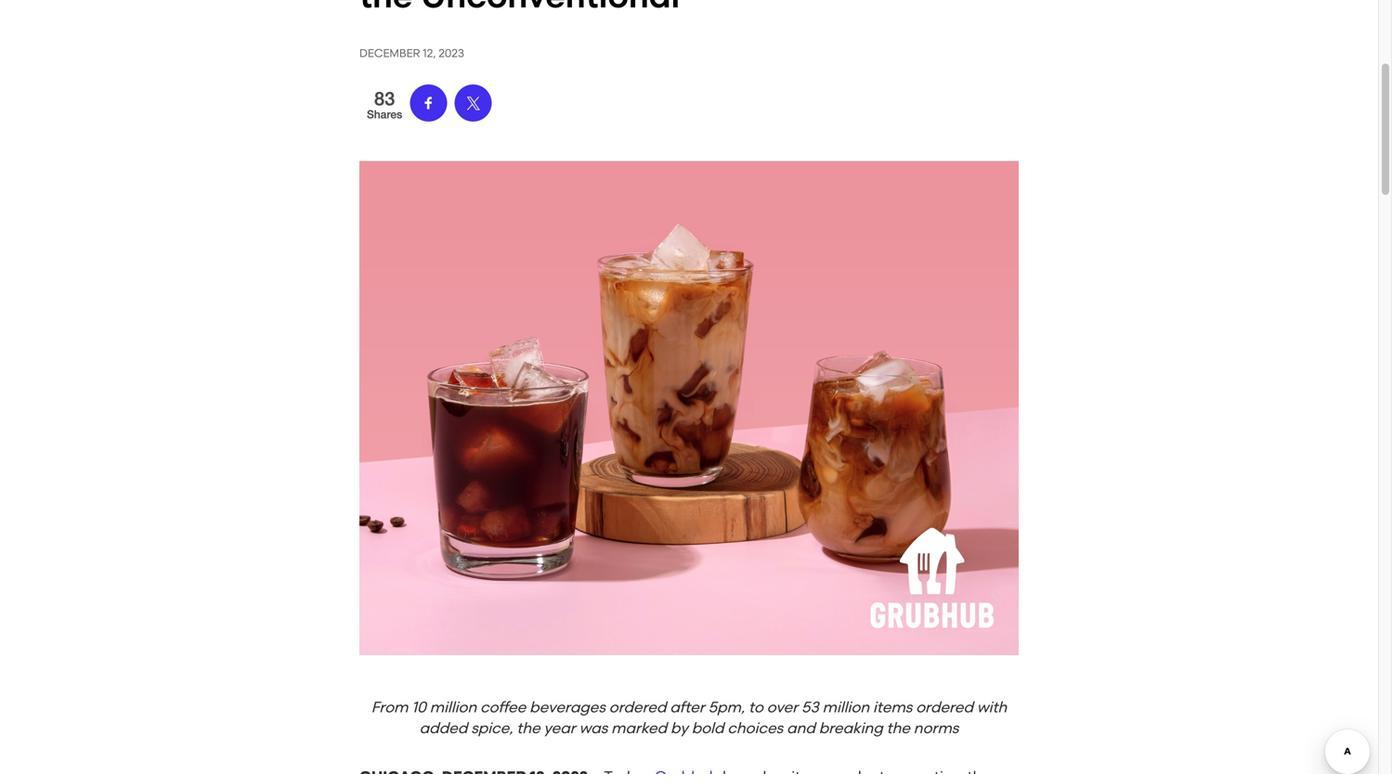 Task type: describe. For each thing, give the bounding box(es) containing it.
norms
[[914, 720, 959, 737]]

2 ordered from the left
[[916, 699, 973, 717]]

year
[[544, 720, 576, 737]]

added
[[419, 720, 467, 737]]

2 million from the left
[[823, 699, 869, 717]]

december
[[359, 47, 420, 60]]

1 ordered from the left
[[609, 699, 666, 717]]

after
[[670, 699, 705, 717]]

10
[[412, 699, 426, 717]]

1 million from the left
[[430, 699, 477, 717]]

5pm,
[[708, 699, 745, 717]]

53
[[802, 699, 819, 717]]

83
[[374, 87, 395, 110]]

2 the from the left
[[887, 720, 910, 737]]

twitter sharing button image
[[464, 94, 482, 113]]

items
[[873, 699, 912, 717]]

the year was marked by bold choices and breaking the norms
[[517, 720, 959, 737]]

to
[[749, 699, 763, 717]]

shares
[[367, 108, 402, 121]]

choices
[[728, 720, 783, 737]]



Task type: locate. For each thing, give the bounding box(es) containing it.
million
[[430, 699, 477, 717], [823, 699, 869, 717]]

was
[[579, 720, 608, 737]]

facebook sharing button image
[[419, 94, 438, 113]]

0 horizontal spatial ordered
[[609, 699, 666, 717]]

the left year on the left bottom of the page
[[517, 720, 540, 737]]

the down items
[[887, 720, 910, 737]]

1 horizontal spatial million
[[823, 699, 869, 717]]

from
[[371, 699, 408, 717]]

beverages
[[530, 699, 605, 717]]

from 10 million coffee beverages ordered after 5pm, to over 53 million items ordered with added spice,
[[371, 699, 1007, 737]]

83 shares
[[367, 87, 402, 121]]

breaking
[[819, 720, 883, 737]]

million up breaking at right bottom
[[823, 699, 869, 717]]

1 horizontal spatial ordered
[[916, 699, 973, 717]]

over
[[767, 699, 798, 717]]

bold
[[692, 720, 724, 737]]

0 horizontal spatial million
[[430, 699, 477, 717]]

with
[[977, 699, 1007, 717]]

spice,
[[471, 720, 513, 737]]

million up added
[[430, 699, 477, 717]]

2023
[[439, 47, 464, 60]]

coffee
[[480, 699, 526, 717]]

0 horizontal spatial the
[[517, 720, 540, 737]]

ordered up marked
[[609, 699, 666, 717]]

ordered
[[609, 699, 666, 717], [916, 699, 973, 717]]

1 horizontal spatial the
[[887, 720, 910, 737]]

and
[[787, 720, 815, 737]]

ordered up norms
[[916, 699, 973, 717]]

december 12, 2023
[[359, 47, 464, 60]]

1 the from the left
[[517, 720, 540, 737]]

marked
[[611, 720, 667, 737]]

by
[[671, 720, 688, 737]]

the
[[517, 720, 540, 737], [887, 720, 910, 737]]

12,
[[423, 47, 436, 60]]



Task type: vqa. For each thing, say whether or not it's contained in the screenshot.
pandemic
no



